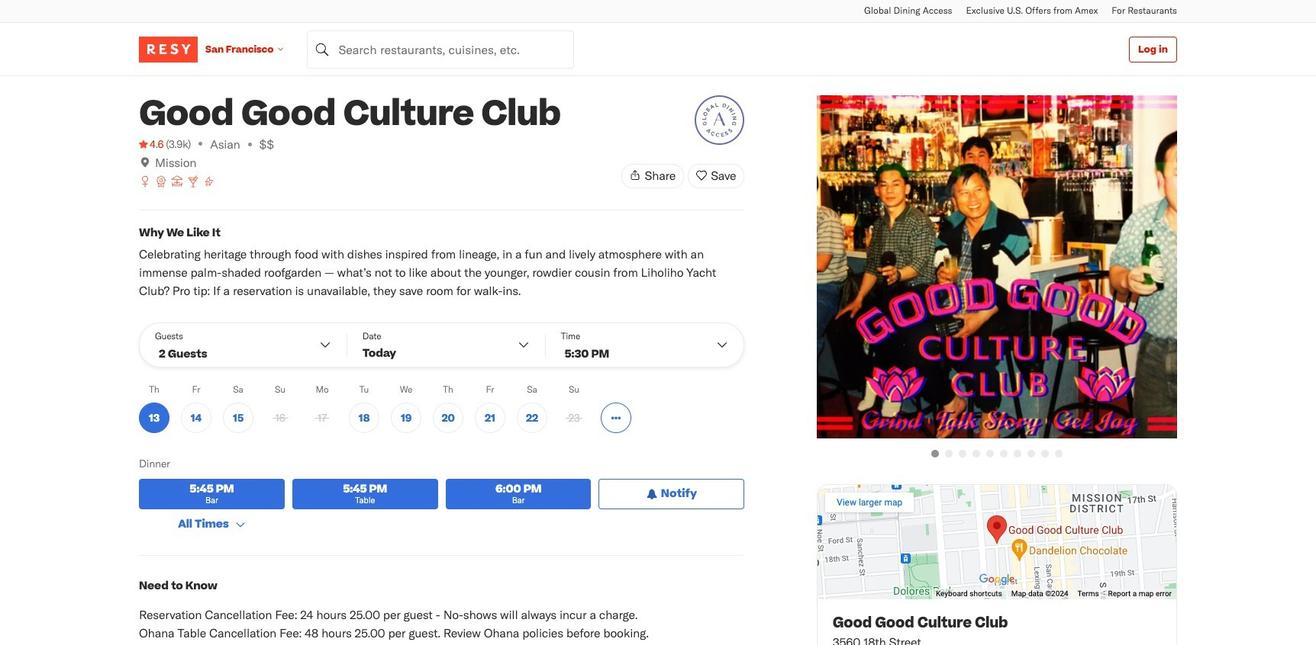 Task type: describe. For each thing, give the bounding box(es) containing it.
Search restaurants, cuisines, etc. text field
[[307, 30, 574, 68]]

4.6 out of 5 stars image
[[139, 137, 164, 152]]



Task type: locate. For each thing, give the bounding box(es) containing it.
None field
[[307, 30, 574, 68]]



Task type: vqa. For each thing, say whether or not it's contained in the screenshot.
'4.6 out of 5 stars' icon
yes



